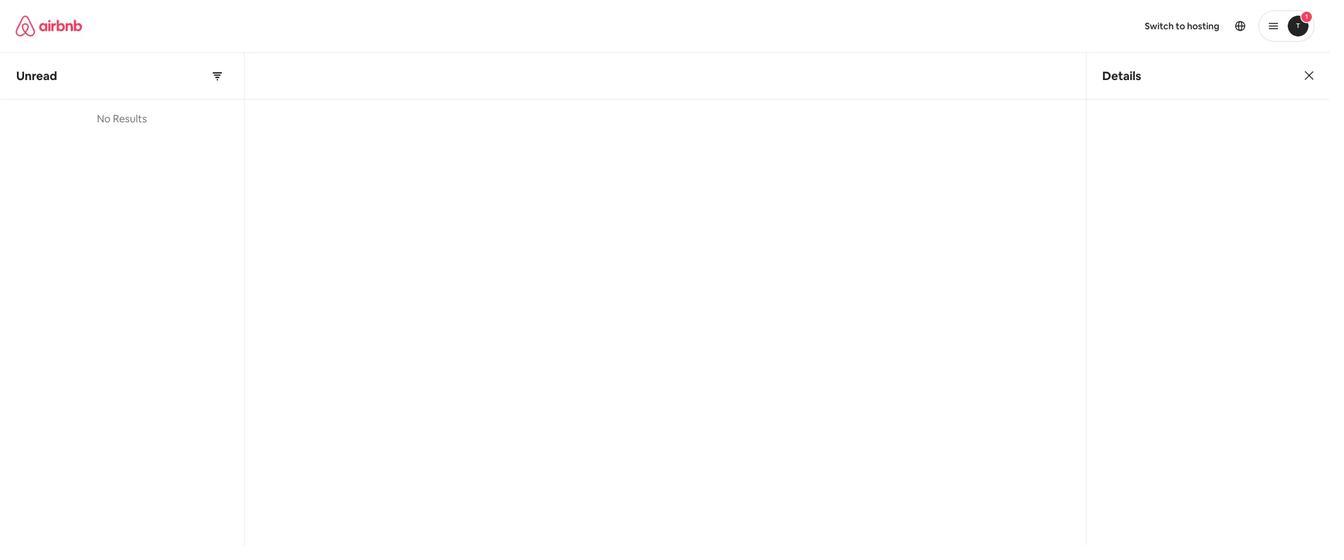 Task type: locate. For each thing, give the bounding box(es) containing it.
messaging page main contents element
[[0, 52, 1331, 546]]

to
[[1176, 20, 1186, 32]]

switch to hosting
[[1145, 20, 1220, 32]]

switch
[[1145, 20, 1174, 32]]

no results
[[97, 112, 147, 126]]

results
[[113, 112, 147, 126]]

1
[[1306, 12, 1309, 21]]

no
[[97, 112, 111, 126]]

switch to hosting link
[[1137, 12, 1228, 40]]



Task type: describe. For each thing, give the bounding box(es) containing it.
unread
[[16, 68, 57, 83]]

profile element
[[681, 0, 1315, 52]]

hosting
[[1188, 20, 1220, 32]]

1 button
[[1259, 10, 1315, 42]]

details
[[1103, 68, 1142, 83]]

filter conversations. current filter: unread conversations image
[[212, 71, 223, 81]]



Task type: vqa. For each thing, say whether or not it's contained in the screenshot.
the you're
no



